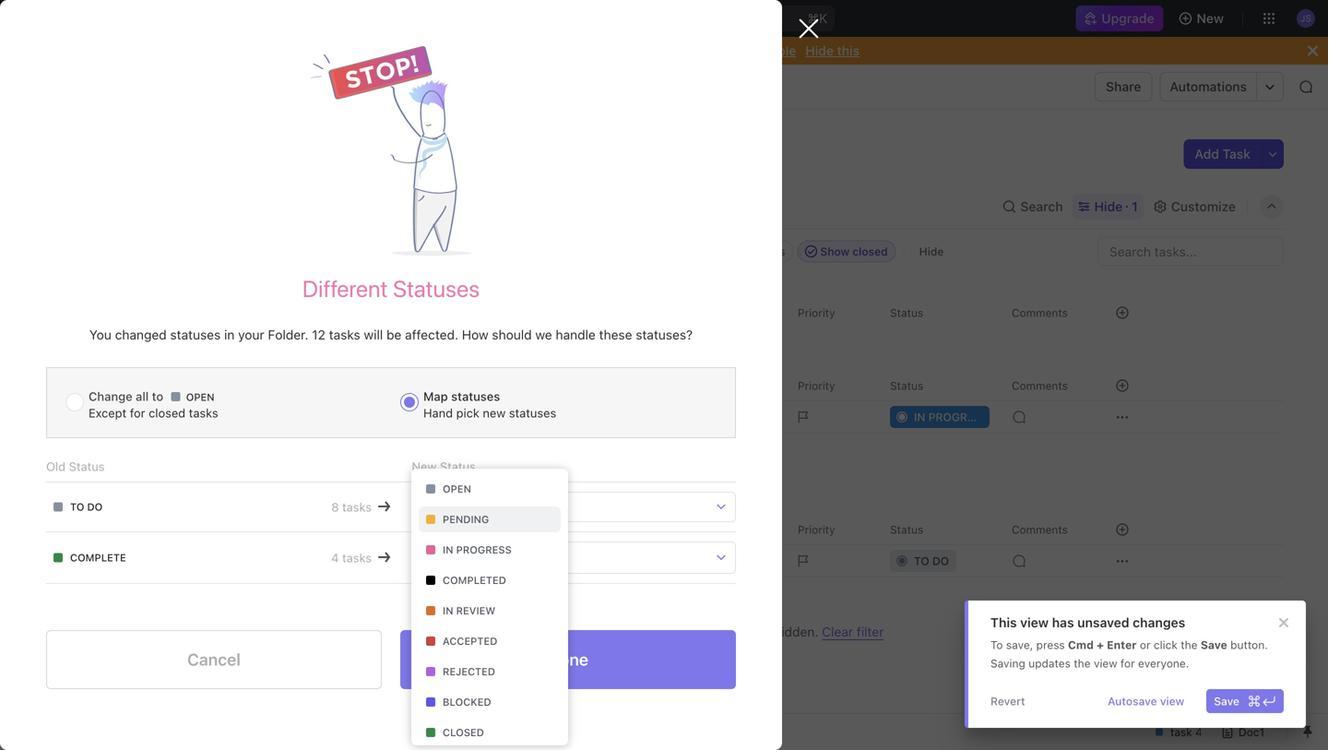 Task type: describe. For each thing, give the bounding box(es) containing it.
assignees
[[731, 245, 786, 258]]

add task up how at the left top
[[443, 277, 492, 290]]

search button
[[997, 194, 1069, 220]]

hide for hide
[[920, 245, 944, 258]]

tasks right 12
[[329, 327, 361, 342]]

accepted
[[443, 635, 498, 647]]

team for team space /
[[269, 79, 302, 94]]

old status
[[46, 460, 105, 473]]

1 horizontal spatial to do
[[304, 494, 339, 507]]

automations button
[[1161, 73, 1257, 101]]

add task button up how at the left top
[[421, 272, 499, 294]]

add down the new status on the bottom
[[416, 494, 437, 507]]

upgrade
[[1102, 11, 1155, 26]]

change all to
[[89, 389, 167, 403]]

map
[[424, 389, 448, 403]]

add down complete
[[331, 298, 355, 313]]

1 horizontal spatial open
[[443, 483, 471, 495]]

map statuses hand pick new statuses
[[424, 389, 557, 420]]

pick
[[456, 406, 480, 420]]

different statuses
[[302, 275, 480, 302]]

statuses right changed
[[170, 327, 221, 342]]

task down 2
[[359, 298, 386, 313]]

done
[[548, 650, 589, 669]]

completed
[[443, 574, 506, 586]]

you changed statuses in your folder. 12 tasks will be affected. how should we handle these statuses ?
[[89, 327, 693, 342]]

this view has unsaved changes to save, press cmd + enter or click the save button. saving updates the view for everyone.
[[991, 615, 1269, 670]]

saving
[[991, 657, 1026, 670]]

4
[[331, 551, 339, 565]]

calendar
[[430, 199, 485, 214]]

team space
[[44, 387, 117, 402]]

projects inside tree
[[55, 418, 104, 434]]

review
[[456, 605, 496, 617]]

1 horizontal spatial do
[[322, 494, 339, 507]]

except for closed tasks
[[89, 406, 218, 420]]

enable hide this
[[755, 43, 860, 58]]

this
[[837, 43, 860, 58]]

customize
[[1172, 199, 1236, 214]]

0 vertical spatial hide
[[806, 43, 834, 58]]

1 vertical spatial the
[[1074, 657, 1091, 670]]

has
[[1053, 615, 1075, 630]]

select status button
[[412, 542, 736, 574]]

blocked
[[443, 696, 491, 708]]

2
[[385, 277, 392, 290]]

handle
[[556, 327, 596, 342]]

save inside button
[[1215, 695, 1240, 708]]

hide 1
[[1095, 199, 1139, 214]]

you
[[89, 327, 112, 342]]

select status
[[422, 551, 496, 565]]

new for new status
[[412, 460, 437, 473]]

automations
[[1170, 79, 1248, 94]]

to
[[991, 639, 1004, 651]]

add up customize
[[1195, 146, 1220, 161]]

different
[[302, 275, 388, 302]]

cmd
[[1069, 639, 1094, 651]]

select
[[422, 551, 457, 565]]

hide button
[[912, 240, 952, 263]]

⌘k
[[808, 11, 828, 26]]

upgrade link
[[1076, 6, 1164, 31]]

save button
[[1207, 689, 1284, 713]]

everyone.
[[1139, 657, 1190, 670]]

save,
[[1007, 639, 1034, 651]]

statuses up pick
[[451, 389, 500, 403]]

affected.
[[405, 327, 459, 342]]

assignees button
[[708, 240, 794, 263]]

rejected
[[443, 666, 495, 678]]

updates
[[1029, 657, 1071, 670]]

‎task 1 link
[[327, 548, 599, 574]]

1 for ‎task 1
[[363, 553, 369, 568]]

status for select status
[[461, 551, 496, 565]]

projects link inside tree
[[55, 412, 175, 441]]

0 horizontal spatial team space link
[[44, 380, 223, 410]]

customize button
[[1148, 194, 1242, 220]]

2 / from the left
[[438, 79, 442, 94]]

clear
[[822, 624, 854, 639]]

search
[[1021, 199, 1064, 214]]

?
[[687, 327, 693, 342]]

hand
[[424, 406, 453, 420]]

your
[[238, 327, 265, 342]]

add up "affected."
[[443, 277, 464, 290]]

press
[[1037, 639, 1065, 651]]

autosave view button
[[1101, 689, 1192, 713]]

done button
[[400, 630, 736, 689]]

open inside different statuses dialog
[[186, 391, 215, 403]]

add task button down the new status on the bottom
[[394, 489, 472, 511]]

add task up customize
[[1195, 146, 1251, 161]]

‎task
[[331, 553, 359, 568]]

button.
[[1231, 639, 1269, 651]]

this
[[991, 615, 1017, 630]]

new status
[[412, 460, 476, 473]]

task up customize
[[1223, 146, 1251, 161]]

‎task 1
[[331, 553, 369, 568]]

share button
[[1095, 72, 1153, 102]]

space for team space /
[[305, 79, 342, 94]]

filter
[[857, 624, 884, 639]]



Task type: vqa. For each thing, say whether or not it's contained in the screenshot.
Deals link
no



Task type: locate. For each thing, give the bounding box(es) containing it.
2 vertical spatial 1
[[363, 553, 369, 568]]

1 horizontal spatial projects link
[[358, 76, 434, 98]]

view up save,
[[1021, 615, 1049, 630]]

0 vertical spatial the
[[1181, 639, 1198, 651]]

0 horizontal spatial for
[[130, 406, 145, 420]]

space
[[305, 79, 342, 94], [80, 387, 117, 402]]

1 horizontal spatial hide
[[920, 245, 944, 258]]

save
[[1201, 639, 1228, 651], [1215, 695, 1240, 708]]

tasks right the 4
[[342, 551, 372, 565]]

clear filter link
[[822, 624, 884, 640]]

in review
[[443, 605, 496, 617]]

to
[[152, 389, 164, 403], [304, 494, 319, 507], [70, 501, 84, 513]]

1 right ‎task
[[363, 553, 369, 568]]

0 vertical spatial in
[[224, 327, 235, 342]]

to down 'old status'
[[70, 501, 84, 513]]

view for this
[[1021, 615, 1049, 630]]

save down button.
[[1215, 695, 1240, 708]]

sidebar navigation
[[0, 65, 235, 750]]

add task up will
[[331, 298, 386, 313]]

1
[[1132, 199, 1139, 214], [360, 494, 365, 507], [363, 553, 369, 568]]

/
[[350, 79, 354, 94], [438, 79, 442, 94]]

status for old status
[[69, 460, 105, 473]]

open up except for closed tasks
[[186, 391, 215, 403]]

how
[[462, 327, 489, 342]]

12
[[312, 327, 326, 342]]

complete
[[70, 552, 126, 564]]

1 vertical spatial open
[[443, 483, 471, 495]]

all
[[136, 389, 149, 403]]

to do down 'old status'
[[70, 501, 103, 513]]

to right the all
[[152, 389, 164, 403]]

closed
[[443, 727, 484, 739]]

pending
[[443, 514, 489, 526]]

task up the pending
[[440, 494, 465, 507]]

hide
[[806, 43, 834, 58], [1095, 199, 1123, 214], [920, 245, 944, 258]]

to do
[[304, 494, 339, 507], [70, 501, 103, 513]]

changes
[[1133, 615, 1186, 630]]

tasks
[[329, 327, 361, 342], [189, 406, 218, 420], [342, 500, 372, 514], [342, 551, 372, 565]]

⌘k button
[[494, 6, 835, 31]]

1 horizontal spatial projects
[[381, 79, 430, 94]]

1 for hide 1
[[1132, 199, 1139, 214]]

view inside "button"
[[1161, 695, 1185, 708]]

new inside new button
[[1197, 11, 1224, 26]]

revert
[[991, 695, 1026, 708]]

0 vertical spatial projects
[[381, 79, 430, 94]]

in down the pending
[[443, 544, 454, 556]]

0 horizontal spatial space
[[80, 387, 117, 402]]

for inside different statuses dialog
[[130, 406, 145, 420]]

0 vertical spatial view
[[1021, 615, 1049, 630]]

closed
[[149, 406, 186, 420]]

status up the pending
[[440, 460, 476, 473]]

projects link right team space /
[[358, 76, 434, 98]]

clear filter
[[822, 624, 884, 639]]

0 horizontal spatial new
[[412, 460, 437, 473]]

1 / from the left
[[350, 79, 354, 94]]

0 horizontal spatial view
[[1021, 615, 1049, 630]]

1 vertical spatial team space link
[[44, 380, 223, 410]]

status
[[69, 460, 105, 473], [440, 460, 476, 473], [461, 551, 496, 565]]

status up completed
[[461, 551, 496, 565]]

1 vertical spatial projects
[[55, 418, 104, 434]]

1 horizontal spatial space
[[305, 79, 342, 94]]

2 vertical spatial view
[[1161, 695, 1185, 708]]

cancel
[[187, 650, 241, 669]]

for down the all
[[130, 406, 145, 420]]

8 tasks
[[332, 500, 372, 514]]

revert button
[[984, 689, 1033, 713]]

1 vertical spatial hide
[[1095, 199, 1123, 214]]

we
[[536, 327, 552, 342]]

do inside different statuses dialog
[[87, 501, 103, 513]]

2 vertical spatial in
[[443, 605, 454, 617]]

status inside dropdown button
[[461, 551, 496, 565]]

0 vertical spatial team space link
[[246, 76, 347, 98]]

autosave
[[1108, 695, 1158, 708]]

1 vertical spatial save
[[1215, 695, 1240, 708]]

old
[[46, 460, 66, 473]]

autosave view
[[1108, 695, 1185, 708]]

view
[[1021, 615, 1049, 630], [1094, 657, 1118, 670], [1161, 695, 1185, 708]]

projects
[[381, 79, 430, 94], [55, 418, 104, 434]]

cancel button
[[46, 630, 382, 689]]

2 horizontal spatial hide
[[1095, 199, 1123, 214]]

1 horizontal spatial to
[[152, 389, 164, 403]]

statuses right new
[[509, 406, 557, 420]]

1 vertical spatial new
[[412, 460, 437, 473]]

new up automations
[[1197, 11, 1224, 26]]

0 horizontal spatial to do
[[70, 501, 103, 513]]

tree containing team space
[[7, 349, 227, 629]]

1 vertical spatial team
[[44, 387, 76, 402]]

1 vertical spatial for
[[1121, 657, 1136, 670]]

add task button up customize
[[1184, 139, 1262, 169]]

new button
[[1172, 4, 1236, 33]]

1 vertical spatial projects link
[[55, 412, 175, 441]]

0 horizontal spatial /
[[350, 79, 354, 94]]

0 vertical spatial save
[[1201, 639, 1228, 651]]

0 horizontal spatial hide
[[806, 43, 834, 58]]

in for in progress
[[443, 544, 454, 556]]

save left button.
[[1201, 639, 1228, 651]]

except
[[89, 406, 127, 420]]

status right old
[[69, 460, 105, 473]]

to do up the 4
[[304, 494, 339, 507]]

add task
[[1195, 146, 1251, 161], [443, 277, 492, 290], [331, 298, 386, 313], [416, 494, 465, 507]]

space for team space
[[80, 387, 117, 402]]

will
[[364, 327, 383, 342]]

0 horizontal spatial the
[[1074, 657, 1091, 670]]

in inside different statuses dialog
[[224, 327, 235, 342]]

hide inside button
[[920, 245, 944, 258]]

in for in review
[[443, 605, 454, 617]]

unsaved
[[1078, 615, 1130, 630]]

statuses right these
[[636, 327, 687, 342]]

add task up the pending
[[416, 494, 465, 507]]

the
[[1181, 639, 1198, 651], [1074, 657, 1091, 670]]

tree inside sidebar navigation
[[7, 349, 227, 629]]

0 horizontal spatial do
[[87, 501, 103, 513]]

add task button down complete
[[323, 294, 393, 317]]

2 horizontal spatial view
[[1161, 695, 1185, 708]]

statuses
[[393, 275, 480, 302]]

team
[[269, 79, 302, 94], [44, 387, 76, 402]]

2 horizontal spatial to
[[304, 494, 319, 507]]

in progress
[[443, 544, 512, 556]]

for
[[130, 406, 145, 420], [1121, 657, 1136, 670]]

complete
[[304, 277, 364, 290]]

1 horizontal spatial team space link
[[246, 76, 347, 98]]

save inside this view has unsaved changes to save, press cmd + enter or click the save button. saving updates the view for everyone.
[[1201, 639, 1228, 651]]

team for team space
[[44, 387, 76, 402]]

enter
[[1107, 639, 1137, 651]]

calendar link
[[426, 194, 485, 220]]

1 vertical spatial space
[[80, 387, 117, 402]]

2 vertical spatial hide
[[920, 245, 944, 258]]

for down enter
[[1121, 657, 1136, 670]]

tasks right 8
[[342, 500, 372, 514]]

be
[[387, 327, 402, 342]]

to left 8
[[304, 494, 319, 507]]

to do inside different statuses dialog
[[70, 501, 103, 513]]

change
[[89, 389, 133, 403]]

1 horizontal spatial team
[[269, 79, 302, 94]]

changed
[[115, 327, 167, 342]]

add task button
[[1184, 139, 1262, 169], [421, 272, 499, 294], [323, 294, 393, 317], [394, 489, 472, 511]]

do up the 4
[[322, 494, 339, 507]]

0 vertical spatial team
[[269, 79, 302, 94]]

+
[[1097, 639, 1105, 651]]

Search tasks... text field
[[1099, 238, 1284, 265]]

the down cmd
[[1074, 657, 1091, 670]]

click
[[1154, 639, 1178, 651]]

0 vertical spatial open
[[186, 391, 215, 403]]

hide for hide 1
[[1095, 199, 1123, 214]]

team space /
[[269, 79, 354, 94]]

view down everyone.
[[1161, 695, 1185, 708]]

open
[[186, 391, 215, 403], [443, 483, 471, 495]]

folder.
[[268, 327, 309, 342]]

1 horizontal spatial the
[[1181, 639, 1198, 651]]

0 vertical spatial for
[[130, 406, 145, 420]]

1 horizontal spatial view
[[1094, 657, 1118, 670]]

1 horizontal spatial new
[[1197, 11, 1224, 26]]

for inside this view has unsaved changes to save, press cmd + enter or click the save button. saving updates the view for everyone.
[[1121, 657, 1136, 670]]

share
[[1106, 79, 1142, 94]]

view for autosave
[[1161, 695, 1185, 708]]

new inside different statuses dialog
[[412, 460, 437, 473]]

1 vertical spatial in
[[443, 544, 454, 556]]

the right "click" at the bottom right
[[1181, 639, 1198, 651]]

new
[[483, 406, 506, 420]]

0 vertical spatial new
[[1197, 11, 1224, 26]]

0 horizontal spatial projects link
[[55, 412, 175, 441]]

1 vertical spatial view
[[1094, 657, 1118, 670]]

new down hand
[[412, 460, 437, 473]]

space inside team space link
[[80, 387, 117, 402]]

task up how at the left top
[[467, 277, 492, 290]]

tree
[[7, 349, 227, 629]]

0 horizontal spatial team
[[44, 387, 76, 402]]

0 horizontal spatial to
[[70, 501, 84, 513]]

1 vertical spatial 1
[[360, 494, 365, 507]]

in left your
[[224, 327, 235, 342]]

status for new status
[[440, 460, 476, 473]]

0 vertical spatial 1
[[1132, 199, 1139, 214]]

1 horizontal spatial for
[[1121, 657, 1136, 670]]

8
[[332, 500, 339, 514]]

add
[[1195, 146, 1220, 161], [443, 277, 464, 290], [331, 298, 355, 313], [416, 494, 437, 507]]

tasks right the closed
[[189, 406, 218, 420]]

0 horizontal spatial projects
[[55, 418, 104, 434]]

different statuses dialog
[[0, 0, 819, 750]]

0 horizontal spatial open
[[186, 391, 215, 403]]

or
[[1140, 639, 1151, 651]]

these
[[599, 327, 633, 342]]

projects link down change
[[55, 412, 175, 441]]

1 left customize button
[[1132, 199, 1139, 214]]

view down + on the bottom
[[1094, 657, 1118, 670]]

new for new
[[1197, 11, 1224, 26]]

do down 'old status'
[[87, 501, 103, 513]]

open down the new status on the bottom
[[443, 483, 471, 495]]

1 horizontal spatial /
[[438, 79, 442, 94]]

should
[[492, 327, 532, 342]]

in left review
[[443, 605, 454, 617]]

progress
[[456, 544, 512, 556]]

1 right 8
[[360, 494, 365, 507]]

0 vertical spatial space
[[305, 79, 342, 94]]

team inside sidebar navigation
[[44, 387, 76, 402]]

0 vertical spatial projects link
[[358, 76, 434, 98]]



